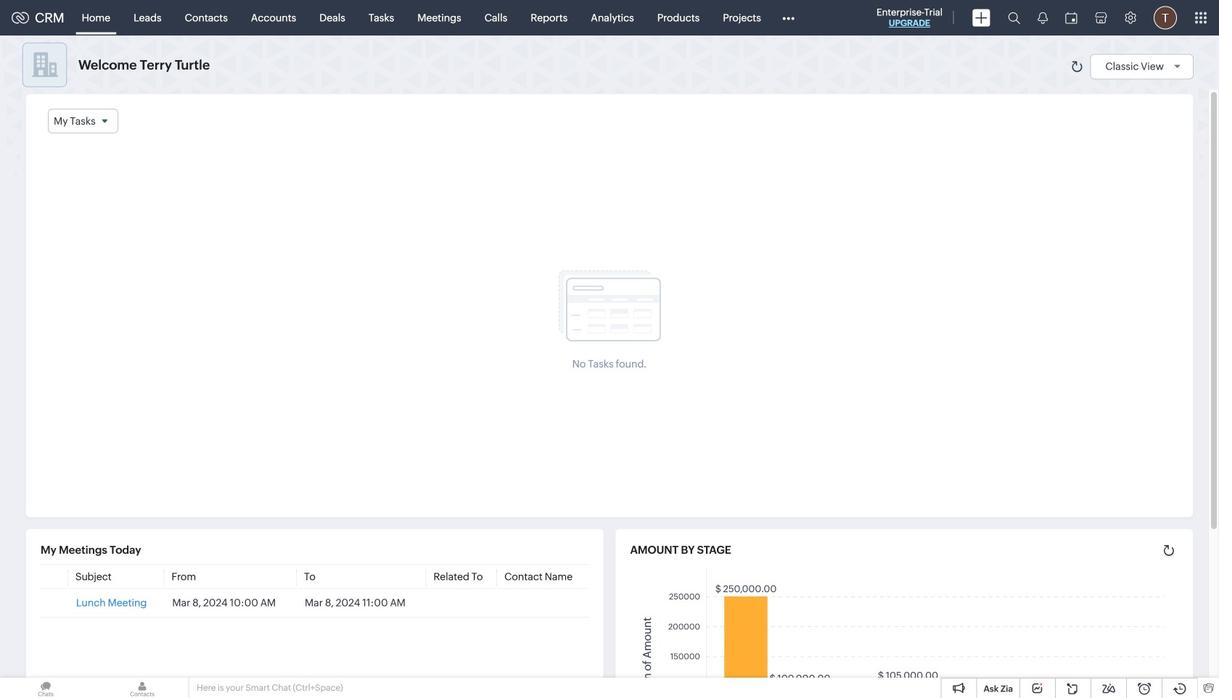 Task type: describe. For each thing, give the bounding box(es) containing it.
signals image
[[1038, 12, 1048, 24]]

search element
[[999, 0, 1029, 36]]

profile image
[[1154, 6, 1177, 29]]

signals element
[[1029, 0, 1057, 36]]

chats image
[[0, 679, 91, 699]]



Task type: vqa. For each thing, say whether or not it's contained in the screenshot.
the logo at the left top of the page
yes



Task type: locate. For each thing, give the bounding box(es) containing it.
None field
[[48, 109, 118, 134]]

profile element
[[1145, 0, 1186, 35]]

create menu image
[[972, 9, 991, 26]]

contacts image
[[97, 679, 188, 699]]

Other Modules field
[[773, 6, 804, 29]]

calendar image
[[1065, 12, 1078, 24]]

logo image
[[12, 12, 29, 24]]

search image
[[1008, 12, 1020, 24]]

create menu element
[[964, 0, 999, 35]]



